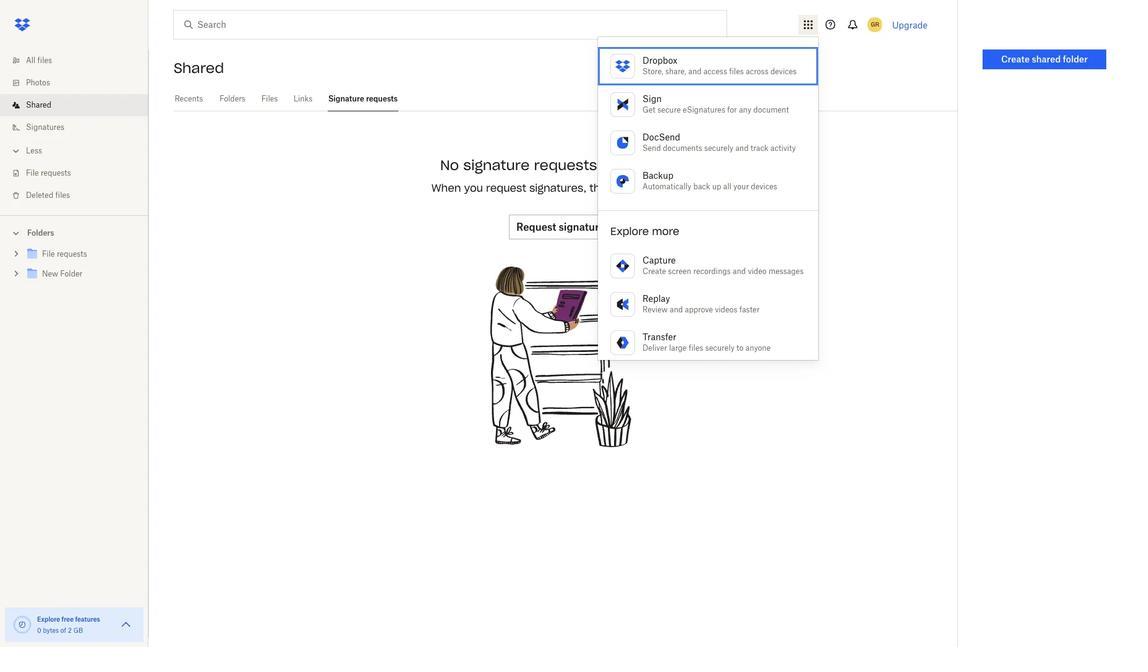 Task type: describe. For each thing, give the bounding box(es) containing it.
signature requests link
[[328, 87, 398, 110]]

and inside dropbox store, share, and access files across devices
[[689, 67, 702, 76]]

automatically
[[643, 182, 692, 191]]

of
[[61, 627, 66, 634]]

files right deleted
[[55, 191, 70, 200]]

you
[[464, 182, 483, 194]]

transfer
[[643, 332, 677, 342]]

they'll
[[590, 182, 620, 194]]

in
[[602, 156, 614, 174]]

when you request signatures, they'll appear here.
[[432, 182, 690, 194]]

docsend
[[643, 132, 681, 142]]

links
[[294, 94, 313, 103]]

no signature requests in progress
[[440, 156, 681, 174]]

gb
[[73, 627, 83, 634]]

documents
[[663, 144, 703, 153]]

recordings
[[694, 267, 731, 276]]

your
[[734, 182, 749, 191]]

signature
[[464, 156, 530, 174]]

any
[[739, 105, 752, 114]]

explore for explore free features 0 bytes of 2 gb
[[37, 616, 60, 623]]

files inside dropbox store, share, and access files across devices
[[730, 67, 744, 76]]

quota usage element
[[12, 615, 32, 635]]

transfer deliver large files securely to anyone
[[643, 332, 771, 353]]

bytes
[[43, 627, 59, 634]]

upgrade link
[[893, 19, 928, 30]]

review
[[643, 305, 668, 314]]

to
[[737, 343, 744, 353]]

capture create screen recordings and video messages
[[643, 255, 804, 276]]

and inside docsend send documents securely and track activity
[[736, 144, 749, 153]]

devices inside dropbox store, share, and access files across devices
[[771, 67, 797, 76]]

progress
[[619, 156, 681, 174]]

file requests
[[26, 168, 71, 178]]

for
[[728, 105, 737, 114]]

signatures link
[[10, 116, 148, 139]]

signature requests
[[328, 94, 398, 103]]

store,
[[643, 67, 664, 76]]

access
[[704, 67, 728, 76]]

securely inside transfer deliver large files securely to anyone
[[706, 343, 735, 353]]

explore free features 0 bytes of 2 gb
[[37, 616, 100, 634]]

docsend send documents securely and track activity
[[643, 132, 796, 153]]

less
[[26, 146, 42, 155]]

videos
[[715, 305, 738, 314]]

2
[[68, 627, 72, 634]]

deleted files
[[26, 191, 70, 200]]

appear
[[623, 182, 660, 194]]

features
[[75, 616, 100, 623]]

devices inside backup automatically back up all your devices
[[751, 182, 778, 191]]

get
[[643, 105, 656, 114]]

folders button
[[0, 223, 148, 242]]

explore more
[[611, 225, 680, 238]]

screen
[[668, 267, 692, 276]]

all files link
[[10, 49, 148, 72]]

track
[[751, 144, 769, 153]]

large
[[670, 343, 687, 353]]

sign get secure esignatures for any document
[[643, 93, 789, 114]]

securely inside docsend send documents securely and track activity
[[705, 144, 734, 153]]

back
[[694, 182, 711, 191]]

photos
[[26, 78, 50, 87]]

backup
[[643, 170, 674, 181]]

file
[[26, 168, 39, 178]]

files
[[262, 94, 278, 103]]

activity
[[771, 144, 796, 153]]

0
[[37, 627, 41, 634]]



Task type: locate. For each thing, give the bounding box(es) containing it.
1 horizontal spatial create
[[1002, 54, 1030, 64]]

all
[[26, 56, 35, 65]]

signatures,
[[530, 182, 587, 194]]

files right all
[[37, 56, 52, 65]]

approve
[[685, 305, 713, 314]]

tab list
[[174, 87, 958, 111]]

esignatures
[[683, 105, 726, 114]]

shared
[[174, 59, 224, 77], [26, 100, 51, 110]]

secure
[[658, 105, 681, 114]]

create down capture
[[643, 267, 666, 276]]

deliver
[[643, 343, 668, 353]]

requests for file requests
[[41, 168, 71, 178]]

across
[[746, 67, 769, 76]]

1 vertical spatial explore
[[37, 616, 60, 623]]

1 horizontal spatial folders
[[220, 94, 246, 103]]

tab list containing recents
[[174, 87, 958, 111]]

signature
[[328, 94, 364, 103]]

list
[[0, 42, 148, 215]]

recents link
[[174, 87, 204, 110]]

securely up backup automatically back up all your devices
[[705, 144, 734, 153]]

capture
[[643, 255, 676, 265]]

1 vertical spatial shared
[[26, 100, 51, 110]]

1 vertical spatial folders
[[27, 228, 54, 238]]

list containing all files
[[0, 42, 148, 215]]

requests for signature requests
[[366, 94, 398, 103]]

0 horizontal spatial requests
[[41, 168, 71, 178]]

sign
[[643, 93, 662, 104]]

up
[[713, 182, 722, 191]]

requests right signature
[[366, 94, 398, 103]]

files
[[37, 56, 52, 65], [730, 67, 744, 76], [55, 191, 70, 200], [689, 343, 704, 353]]

photos link
[[10, 72, 148, 94]]

1 vertical spatial create
[[643, 267, 666, 276]]

links link
[[293, 87, 313, 110]]

shared down photos
[[26, 100, 51, 110]]

here.
[[663, 182, 690, 194]]

0 vertical spatial devices
[[771, 67, 797, 76]]

explore left more at right top
[[611, 225, 649, 238]]

0 horizontal spatial shared
[[26, 100, 51, 110]]

folder
[[1063, 54, 1088, 64]]

1 horizontal spatial explore
[[611, 225, 649, 238]]

all
[[724, 182, 732, 191]]

securely
[[705, 144, 734, 153], [706, 343, 735, 353]]

dropbox image
[[10, 12, 35, 37]]

request
[[486, 182, 527, 194]]

dropbox
[[643, 55, 678, 66]]

0 vertical spatial explore
[[611, 225, 649, 238]]

file requests link
[[10, 162, 148, 184]]

and left video
[[733, 267, 746, 276]]

replay
[[643, 293, 670, 304]]

0 horizontal spatial folders
[[27, 228, 54, 238]]

folders inside "link"
[[220, 94, 246, 103]]

anyone
[[746, 343, 771, 353]]

illustration of an empty shelf image
[[468, 264, 654, 450]]

recents
[[175, 94, 203, 103]]

explore up bytes
[[37, 616, 60, 623]]

shared link
[[10, 94, 148, 116]]

0 vertical spatial securely
[[705, 144, 734, 153]]

requests up the when you request signatures, they'll appear here.
[[534, 156, 597, 174]]

replay review and approve videos faster
[[643, 293, 760, 314]]

devices
[[771, 67, 797, 76], [751, 182, 778, 191]]

files link
[[261, 87, 278, 110]]

more
[[652, 225, 680, 238]]

folders left files
[[220, 94, 246, 103]]

messages
[[769, 267, 804, 276]]

explore
[[611, 225, 649, 238], [37, 616, 60, 623]]

send
[[643, 144, 661, 153]]

0 vertical spatial folders
[[220, 94, 246, 103]]

folders link
[[219, 87, 246, 110]]

folders down deleted
[[27, 228, 54, 238]]

and right 'review'
[[670, 305, 683, 314]]

less image
[[10, 145, 22, 157]]

signatures
[[26, 123, 64, 132]]

create inside button
[[1002, 54, 1030, 64]]

devices right your
[[751, 182, 778, 191]]

1 vertical spatial securely
[[706, 343, 735, 353]]

requests right file
[[41, 168, 71, 178]]

folders inside button
[[27, 228, 54, 238]]

devices right across at the top right of the page
[[771, 67, 797, 76]]

and right the share,
[[689, 67, 702, 76]]

0 vertical spatial create
[[1002, 54, 1030, 64]]

group
[[0, 242, 148, 293]]

upgrade
[[893, 19, 928, 30]]

faster
[[740, 305, 760, 314]]

shared list item
[[0, 94, 148, 116]]

share,
[[666, 67, 687, 76]]

2 horizontal spatial requests
[[534, 156, 597, 174]]

create left shared at right
[[1002, 54, 1030, 64]]

shared
[[1032, 54, 1061, 64]]

0 vertical spatial shared
[[174, 59, 224, 77]]

when
[[432, 182, 461, 194]]

explore for explore more
[[611, 225, 649, 238]]

1 vertical spatial devices
[[751, 182, 778, 191]]

all files
[[26, 56, 52, 65]]

requests
[[366, 94, 398, 103], [534, 156, 597, 174], [41, 168, 71, 178]]

create shared folder button
[[983, 49, 1107, 69]]

create inside capture create screen recordings and video messages
[[643, 267, 666, 276]]

and
[[689, 67, 702, 76], [736, 144, 749, 153], [733, 267, 746, 276], [670, 305, 683, 314]]

video
[[748, 267, 767, 276]]

create shared folder
[[1002, 54, 1088, 64]]

1 horizontal spatial requests
[[366, 94, 398, 103]]

backup automatically back up all your devices
[[643, 170, 778, 191]]

shared inside list item
[[26, 100, 51, 110]]

dropbox store, share, and access files across devices
[[643, 55, 797, 76]]

deleted
[[26, 191, 53, 200]]

deleted files link
[[10, 184, 148, 207]]

files right large
[[689, 343, 704, 353]]

document
[[754, 105, 789, 114]]

and left track
[[736, 144, 749, 153]]

and inside capture create screen recordings and video messages
[[733, 267, 746, 276]]

files inside transfer deliver large files securely to anyone
[[689, 343, 704, 353]]

explore inside explore free features 0 bytes of 2 gb
[[37, 616, 60, 623]]

free
[[62, 616, 74, 623]]

shared up recents link
[[174, 59, 224, 77]]

0 horizontal spatial explore
[[37, 616, 60, 623]]

1 horizontal spatial shared
[[174, 59, 224, 77]]

and inside replay review and approve videos faster
[[670, 305, 683, 314]]

securely left the to
[[706, 343, 735, 353]]

files left across at the top right of the page
[[730, 67, 744, 76]]

0 horizontal spatial create
[[643, 267, 666, 276]]

no
[[440, 156, 459, 174]]



Task type: vqa. For each thing, say whether or not it's contained in the screenshot.
starred
no



